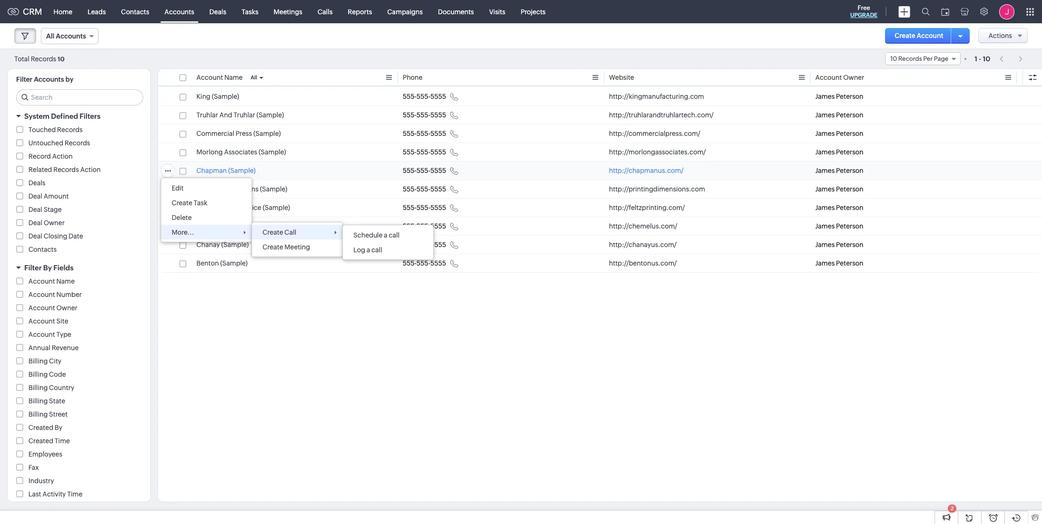 Task type: describe. For each thing, give the bounding box(es) containing it.
james peterson for http://feltzprinting.com/
[[816, 204, 864, 212]]

schedule a call
[[354, 232, 400, 239]]

profile image
[[1000, 4, 1015, 19]]

5555 for http://bentonus.com/
[[431, 260, 446, 267]]

james for http://truhlarandtruhlartech.com/
[[816, 111, 835, 119]]

(sample) up and
[[212, 93, 239, 100]]

reports
[[348, 8, 372, 15]]

defined
[[51, 112, 78, 120]]

5555 for http://feltzprinting.com/
[[431, 204, 446, 212]]

peterson for http://chemelus.com/
[[836, 223, 864, 230]]

1 vertical spatial owner
[[44, 219, 65, 227]]

create for create account
[[895, 32, 916, 39]]

create for create task
[[172, 199, 192, 207]]

account name for account number
[[28, 278, 75, 286]]

billing for billing street
[[28, 411, 48, 419]]

log a call
[[354, 247, 382, 254]]

accounts link
[[157, 0, 202, 23]]

james peterson for http://chanayus.com/
[[816, 241, 864, 249]]

billing city
[[28, 358, 61, 365]]

street
[[49, 411, 68, 419]]

amount
[[44, 193, 69, 200]]

number
[[56, 291, 82, 299]]

log
[[354, 247, 365, 254]]

created by
[[28, 424, 62, 432]]

record
[[28, 153, 51, 160]]

record action
[[28, 153, 73, 160]]

5555 for http://morlongassociates.com/
[[431, 148, 446, 156]]

home
[[54, 8, 72, 15]]

created for created time
[[28, 438, 53, 445]]

deal owner
[[28, 219, 65, 227]]

http://truhlarandtruhlartech.com/ link
[[609, 110, 714, 120]]

http://chanayus.com/ link
[[609, 240, 677, 250]]

visits link
[[482, 0, 513, 23]]

james peterson for http://bentonus.com/
[[816, 260, 864, 267]]

account site
[[28, 318, 68, 325]]

1 horizontal spatial deals
[[210, 8, 226, 15]]

0 vertical spatial account owner
[[816, 74, 865, 81]]

created time
[[28, 438, 70, 445]]

filter by fields
[[24, 264, 74, 272]]

create account button
[[886, 28, 954, 44]]

chapman
[[197, 167, 227, 175]]

benton (sample)
[[197, 260, 248, 267]]

james peterson for http://kingmanufacturing.com
[[816, 93, 864, 100]]

associates
[[224, 148, 257, 156]]

untouched records
[[28, 139, 90, 147]]

billing state
[[28, 398, 65, 405]]

deals link
[[202, 0, 234, 23]]

http://bentonus.com/ link
[[609, 259, 677, 268]]

http://printingdimensions.com
[[609, 186, 706, 193]]

0 vertical spatial printing
[[197, 186, 221, 193]]

filter for filter accounts by
[[16, 76, 32, 83]]

free
[[858, 4, 871, 11]]

james peterson for http://morlongassociates.com/
[[816, 148, 864, 156]]

records for total
[[31, 55, 56, 63]]

meetings
[[274, 8, 303, 15]]

james for http://chanayus.com/
[[816, 241, 835, 249]]

site
[[56, 318, 68, 325]]

http://commercialpress.com/
[[609, 130, 701, 138]]

5555 for http://printingdimensions.com
[[431, 186, 446, 193]]

http://chapmanus.com/ link
[[609, 166, 684, 176]]

system
[[24, 112, 49, 120]]

documents
[[438, 8, 474, 15]]

contacts link
[[114, 0, 157, 23]]

feltz printing service (sample)
[[197, 204, 290, 212]]

deal amount
[[28, 193, 69, 200]]

10 for total records 10
[[58, 55, 65, 63]]

system defined filters
[[24, 112, 101, 120]]

dimensions
[[222, 186, 259, 193]]

service
[[238, 204, 261, 212]]

james peterson for http://chemelus.com/
[[816, 223, 864, 230]]

commercial press (sample) link
[[197, 129, 281, 138]]

closing
[[44, 233, 67, 240]]

http://printingdimensions.com link
[[609, 185, 706, 194]]

http://feltzprinting.com/ link
[[609, 203, 685, 213]]

type
[[56, 331, 71, 339]]

printing dimensions (sample) link
[[197, 185, 288, 194]]

chanay
[[197, 241, 220, 249]]

5555 for http://commercialpress.com/
[[431, 130, 446, 138]]

billing for billing state
[[28, 398, 48, 405]]

billing for billing city
[[28, 358, 48, 365]]

free upgrade
[[851, 4, 878, 19]]

http://feltzprinting.com/
[[609, 204, 685, 212]]

more...
[[172, 229, 194, 237]]

leads
[[88, 8, 106, 15]]

last activity time
[[28, 491, 82, 499]]

total
[[14, 55, 29, 63]]

filter by fields button
[[8, 260, 150, 276]]

by for filter
[[43, 264, 52, 272]]

deal for deal stage
[[28, 206, 42, 214]]

1
[[975, 55, 978, 63]]

http://chemelus.com/ link
[[609, 222, 678, 231]]

billing street
[[28, 411, 68, 419]]

1 horizontal spatial action
[[80, 166, 101, 174]]

http://bentonus.com/
[[609, 260, 677, 267]]

(sample) up service
[[260, 186, 288, 193]]

555-555-5555 for commercial press (sample)
[[403, 130, 446, 138]]

by for created
[[55, 424, 62, 432]]

0 horizontal spatial deals
[[28, 179, 45, 187]]

call
[[285, 229, 296, 237]]

truhlar and truhlar (sample) link
[[197, 110, 284, 120]]

555-555-5555 for king (sample)
[[403, 93, 446, 100]]

account type
[[28, 331, 71, 339]]

related
[[28, 166, 52, 174]]

james for http://chapmanus.com/
[[816, 167, 835, 175]]

related records action
[[28, 166, 101, 174]]

peterson for http://chanayus.com/
[[836, 241, 864, 249]]

website
[[609, 74, 634, 81]]

revenue
[[52, 345, 79, 352]]

http://morlongassociates.com/
[[609, 148, 706, 156]]

account inside button
[[917, 32, 944, 39]]

king (sample)
[[197, 93, 239, 100]]

chanay (sample)
[[197, 241, 249, 249]]

deal for deal amount
[[28, 193, 42, 200]]

deal stage
[[28, 206, 62, 214]]

billing code
[[28, 371, 66, 379]]

chanay (sample) link
[[197, 240, 249, 250]]

0 vertical spatial time
[[55, 438, 70, 445]]

james for http://bentonus.com/
[[816, 260, 835, 267]]

truhlar and truhlar (sample)
[[197, 111, 284, 119]]

records for touched
[[57, 126, 83, 134]]

peterson for http://bentonus.com/
[[836, 260, 864, 267]]

(sample) up printing dimensions (sample) at the top of the page
[[228, 167, 256, 175]]

billing country
[[28, 385, 74, 392]]

chapman (sample) link
[[197, 166, 256, 176]]

call for schedule a call
[[389, 232, 400, 239]]

2 vertical spatial owner
[[56, 305, 77, 312]]

create account
[[895, 32, 944, 39]]

http://chanayus.com/
[[609, 241, 677, 249]]

james for http://commercialpress.com/
[[816, 130, 835, 138]]

555-555-5555 for benton (sample)
[[403, 260, 446, 267]]

meeting
[[285, 244, 310, 251]]

0 horizontal spatial contacts
[[28, 246, 57, 254]]

campaigns
[[387, 8, 423, 15]]

city
[[49, 358, 61, 365]]

projects
[[521, 8, 546, 15]]

date
[[69, 233, 83, 240]]



Task type: vqa. For each thing, say whether or not it's contained in the screenshot.


Task type: locate. For each thing, give the bounding box(es) containing it.
call right schedule
[[389, 232, 400, 239]]

1 vertical spatial filter
[[24, 264, 42, 272]]

1 vertical spatial printing
[[213, 204, 237, 212]]

10 up filter accounts by
[[58, 55, 65, 63]]

0 horizontal spatial call
[[372, 247, 382, 254]]

0 vertical spatial by
[[43, 264, 52, 272]]

printing up task
[[197, 186, 221, 193]]

4 peterson from the top
[[836, 148, 864, 156]]

555-555-5555 for printing dimensions (sample)
[[403, 186, 446, 193]]

filter accounts by
[[16, 76, 73, 83]]

schedule
[[354, 232, 383, 239]]

4 billing from the top
[[28, 398, 48, 405]]

0 horizontal spatial account name
[[28, 278, 75, 286]]

2 billing from the top
[[28, 371, 48, 379]]

(sample) down chemel (sample)
[[221, 241, 249, 249]]

billing
[[28, 358, 48, 365], [28, 371, 48, 379], [28, 385, 48, 392], [28, 398, 48, 405], [28, 411, 48, 419]]

5555 for http://chapmanus.com/
[[431, 167, 446, 175]]

name for account number
[[56, 278, 75, 286]]

create inside button
[[895, 32, 916, 39]]

call down schedule a call
[[372, 247, 382, 254]]

last
[[28, 491, 41, 499]]

1 horizontal spatial a
[[384, 232, 388, 239]]

1 vertical spatial contacts
[[28, 246, 57, 254]]

truhlar up press
[[234, 111, 255, 119]]

campaigns link
[[380, 0, 431, 23]]

8 peterson from the top
[[836, 223, 864, 230]]

time
[[55, 438, 70, 445], [67, 491, 82, 499]]

records down touched records
[[65, 139, 90, 147]]

filter down total
[[16, 76, 32, 83]]

accounts inside 'link'
[[165, 8, 194, 15]]

owner
[[844, 74, 865, 81], [44, 219, 65, 227], [56, 305, 77, 312]]

7 james peterson from the top
[[816, 204, 864, 212]]

0 vertical spatial filter
[[16, 76, 32, 83]]

printing dimensions (sample)
[[197, 186, 288, 193]]

1 james peterson from the top
[[816, 93, 864, 100]]

profile element
[[994, 0, 1021, 23]]

(sample) down feltz printing service (sample) link
[[222, 223, 250, 230]]

deal up the deal stage on the top left
[[28, 193, 42, 200]]

a for schedule
[[384, 232, 388, 239]]

9 5555 from the top
[[431, 241, 446, 249]]

row group
[[158, 88, 1043, 273]]

chemel (sample) link
[[197, 222, 250, 231]]

0 horizontal spatial name
[[56, 278, 75, 286]]

1 vertical spatial created
[[28, 438, 53, 445]]

1 vertical spatial a
[[367, 247, 370, 254]]

row group containing king (sample)
[[158, 88, 1043, 273]]

deals left the tasks
[[210, 8, 226, 15]]

5 billing from the top
[[28, 411, 48, 419]]

5 555-555-5555 from the top
[[403, 167, 446, 175]]

filter for filter by fields
[[24, 264, 42, 272]]

fax
[[28, 464, 39, 472]]

touched
[[28, 126, 56, 134]]

navigation
[[996, 52, 1028, 66]]

deal down deal owner on the left of the page
[[28, 233, 42, 240]]

1 vertical spatial account owner
[[28, 305, 77, 312]]

http://truhlarandtruhlartech.com/
[[609, 111, 714, 119]]

1 truhlar from the left
[[197, 111, 218, 119]]

by inside 'filter by fields' dropdown button
[[43, 264, 52, 272]]

1 vertical spatial account name
[[28, 278, 75, 286]]

billing down billing city
[[28, 371, 48, 379]]

edit
[[172, 185, 184, 192]]

records for related
[[53, 166, 79, 174]]

action down untouched records
[[80, 166, 101, 174]]

james for http://printingdimensions.com
[[816, 186, 835, 193]]

james peterson for http://printingdimensions.com
[[816, 186, 864, 193]]

1 horizontal spatial call
[[389, 232, 400, 239]]

1 vertical spatial accounts
[[34, 76, 64, 83]]

country
[[49, 385, 74, 392]]

james for http://feltzprinting.com/
[[816, 204, 835, 212]]

james peterson for http://chapmanus.com/
[[816, 167, 864, 175]]

1 horizontal spatial account name
[[197, 74, 243, 81]]

(sample) right press
[[253, 130, 281, 138]]

1 horizontal spatial 10
[[983, 55, 991, 63]]

action up related records action in the top of the page
[[52, 153, 73, 160]]

filter inside dropdown button
[[24, 264, 42, 272]]

(sample) up create call
[[263, 204, 290, 212]]

account name up the king (sample)
[[197, 74, 243, 81]]

tasks link
[[234, 0, 266, 23]]

billing down the annual
[[28, 358, 48, 365]]

industry
[[28, 478, 54, 485]]

name down fields
[[56, 278, 75, 286]]

accounts left deals link at the top left of the page
[[165, 8, 194, 15]]

create call
[[263, 229, 296, 237]]

4 5555 from the top
[[431, 148, 446, 156]]

(sample) right the associates
[[259, 148, 286, 156]]

1 horizontal spatial contacts
[[121, 8, 149, 15]]

1 james from the top
[[816, 93, 835, 100]]

10 555-555-5555 from the top
[[403, 260, 446, 267]]

delete
[[172, 214, 192, 222]]

time down created by at the left
[[55, 438, 70, 445]]

peterson for http://truhlarandtruhlartech.com/
[[836, 111, 864, 119]]

call for log a call
[[372, 247, 382, 254]]

2 created from the top
[[28, 438, 53, 445]]

2 james from the top
[[816, 111, 835, 119]]

a right log
[[367, 247, 370, 254]]

by
[[66, 76, 73, 83]]

created down billing street
[[28, 424, 53, 432]]

deal for deal owner
[[28, 219, 42, 227]]

account name
[[197, 74, 243, 81], [28, 278, 75, 286]]

Search text field
[[17, 90, 143, 105]]

truhlar
[[197, 111, 218, 119], [234, 111, 255, 119]]

created up the employees
[[28, 438, 53, 445]]

5555 for http://chemelus.com/
[[431, 223, 446, 230]]

chapman (sample)
[[197, 167, 256, 175]]

peterson
[[836, 93, 864, 100], [836, 111, 864, 119], [836, 130, 864, 138], [836, 148, 864, 156], [836, 167, 864, 175], [836, 186, 864, 193], [836, 204, 864, 212], [836, 223, 864, 230], [836, 241, 864, 249], [836, 260, 864, 267]]

james peterson
[[816, 93, 864, 100], [816, 111, 864, 119], [816, 130, 864, 138], [816, 148, 864, 156], [816, 167, 864, 175], [816, 186, 864, 193], [816, 204, 864, 212], [816, 223, 864, 230], [816, 241, 864, 249], [816, 260, 864, 267]]

8 555-555-5555 from the top
[[403, 223, 446, 230]]

name left the all
[[224, 74, 243, 81]]

filter
[[16, 76, 32, 83], [24, 264, 42, 272]]

peterson for http://printingdimensions.com
[[836, 186, 864, 193]]

commercial
[[197, 130, 234, 138]]

actions
[[989, 32, 1013, 39]]

employees
[[28, 451, 62, 459]]

1 - 10
[[975, 55, 991, 63]]

created
[[28, 424, 53, 432], [28, 438, 53, 445]]

james peterson for http://truhlarandtruhlartech.com/
[[816, 111, 864, 119]]

deal down the deal stage on the top left
[[28, 219, 42, 227]]

james for http://morlongassociates.com/
[[816, 148, 835, 156]]

truhlar left and
[[197, 111, 218, 119]]

0 vertical spatial action
[[52, 153, 73, 160]]

2 deal from the top
[[28, 206, 42, 214]]

1 horizontal spatial accounts
[[165, 8, 194, 15]]

1 horizontal spatial by
[[55, 424, 62, 432]]

555-555-5555 for chapman (sample)
[[403, 167, 446, 175]]

555-555-5555
[[403, 93, 446, 100], [403, 111, 446, 119], [403, 130, 446, 138], [403, 148, 446, 156], [403, 167, 446, 175], [403, 186, 446, 193], [403, 204, 446, 212], [403, 223, 446, 230], [403, 241, 446, 249], [403, 260, 446, 267]]

1 horizontal spatial truhlar
[[234, 111, 255, 119]]

upgrade
[[851, 12, 878, 19]]

4 deal from the top
[[28, 233, 42, 240]]

phone
[[403, 74, 423, 81]]

0 vertical spatial name
[[224, 74, 243, 81]]

activity
[[43, 491, 66, 499]]

created for created by
[[28, 424, 53, 432]]

3 billing from the top
[[28, 385, 48, 392]]

0 vertical spatial contacts
[[121, 8, 149, 15]]

http://chapmanus.com/
[[609, 167, 684, 175]]

james for http://chemelus.com/
[[816, 223, 835, 230]]

home link
[[46, 0, 80, 23]]

6 peterson from the top
[[836, 186, 864, 193]]

account name for all
[[197, 74, 243, 81]]

10 peterson from the top
[[836, 260, 864, 267]]

0 horizontal spatial action
[[52, 153, 73, 160]]

0 vertical spatial deals
[[210, 8, 226, 15]]

555-555-5555 for morlong associates (sample)
[[403, 148, 446, 156]]

records for untouched
[[65, 139, 90, 147]]

billing up billing street
[[28, 398, 48, 405]]

tasks
[[242, 8, 259, 15]]

state
[[49, 398, 65, 405]]

by left fields
[[43, 264, 52, 272]]

all
[[251, 75, 257, 80]]

7 peterson from the top
[[836, 204, 864, 212]]

name for all
[[224, 74, 243, 81]]

contacts right leads 'link'
[[121, 8, 149, 15]]

peterson for http://morlongassociates.com/
[[836, 148, 864, 156]]

5 5555 from the top
[[431, 167, 446, 175]]

10 james from the top
[[816, 260, 835, 267]]

1 vertical spatial call
[[372, 247, 382, 254]]

2 james peterson from the top
[[816, 111, 864, 119]]

james peterson for http://commercialpress.com/
[[816, 130, 864, 138]]

10
[[983, 55, 991, 63], [58, 55, 65, 63]]

morlong
[[197, 148, 223, 156]]

0 vertical spatial account name
[[197, 74, 243, 81]]

records down defined
[[57, 126, 83, 134]]

fields
[[53, 264, 74, 272]]

3 555-555-5555 from the top
[[403, 130, 446, 138]]

system defined filters button
[[8, 108, 150, 125]]

6 5555 from the top
[[431, 186, 446, 193]]

8 james peterson from the top
[[816, 223, 864, 230]]

billing up created by at the left
[[28, 411, 48, 419]]

4 555-555-5555 from the top
[[403, 148, 446, 156]]

billing up billing state
[[28, 385, 48, 392]]

9 james peterson from the top
[[816, 241, 864, 249]]

james
[[816, 93, 835, 100], [816, 111, 835, 119], [816, 130, 835, 138], [816, 148, 835, 156], [816, 167, 835, 175], [816, 186, 835, 193], [816, 204, 835, 212], [816, 223, 835, 230], [816, 241, 835, 249], [816, 260, 835, 267]]

1 vertical spatial name
[[56, 278, 75, 286]]

0 vertical spatial a
[[384, 232, 388, 239]]

1 555-555-5555 from the top
[[403, 93, 446, 100]]

1 deal from the top
[[28, 193, 42, 200]]

1 peterson from the top
[[836, 93, 864, 100]]

10 right -
[[983, 55, 991, 63]]

feltz printing service (sample) link
[[197, 203, 290, 213]]

peterson for http://commercialpress.com/
[[836, 130, 864, 138]]

9 james from the top
[[816, 241, 835, 249]]

10 james peterson from the top
[[816, 260, 864, 267]]

3 5555 from the top
[[431, 130, 446, 138]]

0 vertical spatial created
[[28, 424, 53, 432]]

deals down related
[[28, 179, 45, 187]]

3 james from the top
[[816, 130, 835, 138]]

crm
[[23, 7, 42, 17]]

1 billing from the top
[[28, 358, 48, 365]]

crm link
[[8, 7, 42, 17]]

edit link
[[161, 181, 252, 196]]

contacts down closing
[[28, 246, 57, 254]]

and
[[220, 111, 232, 119]]

3 deal from the top
[[28, 219, 42, 227]]

http://commercialpress.com/ link
[[609, 129, 701, 138]]

leads link
[[80, 0, 114, 23]]

10 inside total records 10
[[58, 55, 65, 63]]

2 truhlar from the left
[[234, 111, 255, 119]]

morlong associates (sample)
[[197, 148, 286, 156]]

deal left the stage
[[28, 206, 42, 214]]

0 horizontal spatial truhlar
[[197, 111, 218, 119]]

2 5555 from the top
[[431, 111, 446, 119]]

chemel
[[197, 223, 221, 230]]

(sample) down the chanay (sample)
[[220, 260, 248, 267]]

create for create meeting
[[263, 244, 283, 251]]

0 horizontal spatial accounts
[[34, 76, 64, 83]]

billing for billing country
[[28, 385, 48, 392]]

1 vertical spatial action
[[80, 166, 101, 174]]

1 created from the top
[[28, 424, 53, 432]]

9 peterson from the top
[[836, 241, 864, 249]]

0 vertical spatial owner
[[844, 74, 865, 81]]

peterson for http://feltzprinting.com/
[[836, 204, 864, 212]]

task
[[194, 199, 207, 207]]

6 555-555-5555 from the top
[[403, 186, 446, 193]]

2 peterson from the top
[[836, 111, 864, 119]]

code
[[49, 371, 66, 379]]

peterson for http://chapmanus.com/
[[836, 167, 864, 175]]

billing for billing code
[[28, 371, 48, 379]]

-
[[979, 55, 982, 63]]

5555 for http://kingmanufacturing.com
[[431, 93, 446, 100]]

records up filter accounts by
[[31, 55, 56, 63]]

7 555-555-5555 from the top
[[403, 204, 446, 212]]

king (sample) link
[[197, 92, 239, 101]]

4 james peterson from the top
[[816, 148, 864, 156]]

calls
[[318, 8, 333, 15]]

10 for 1 - 10
[[983, 55, 991, 63]]

printing up chemel (sample)
[[213, 204, 237, 212]]

6 james peterson from the top
[[816, 186, 864, 193]]

0 horizontal spatial a
[[367, 247, 370, 254]]

5555
[[431, 93, 446, 100], [431, 111, 446, 119], [431, 130, 446, 138], [431, 148, 446, 156], [431, 167, 446, 175], [431, 186, 446, 193], [431, 204, 446, 212], [431, 223, 446, 230], [431, 241, 446, 249], [431, 260, 446, 267]]

5 james from the top
[[816, 167, 835, 175]]

4 james from the top
[[816, 148, 835, 156]]

3 peterson from the top
[[836, 130, 864, 138]]

6 james from the top
[[816, 186, 835, 193]]

stage
[[44, 206, 62, 214]]

account name up account number
[[28, 278, 75, 286]]

create meeting
[[263, 244, 310, 251]]

a right schedule
[[384, 232, 388, 239]]

(sample) up commercial press (sample)
[[257, 111, 284, 119]]

records down record action
[[53, 166, 79, 174]]

deal for deal closing date
[[28, 233, 42, 240]]

2 555-555-5555 from the top
[[403, 111, 446, 119]]

7 james from the top
[[816, 204, 835, 212]]

deal
[[28, 193, 42, 200], [28, 206, 42, 214], [28, 219, 42, 227], [28, 233, 42, 240]]

8 james from the top
[[816, 223, 835, 230]]

555-555-5555 for chanay (sample)
[[403, 241, 446, 249]]

by down street
[[55, 424, 62, 432]]

555-555-5555 for truhlar and truhlar (sample)
[[403, 111, 446, 119]]

3 james peterson from the top
[[816, 130, 864, 138]]

a for log
[[367, 247, 370, 254]]

0 vertical spatial call
[[389, 232, 400, 239]]

calls link
[[310, 0, 340, 23]]

1 vertical spatial deals
[[28, 179, 45, 187]]

555-555-5555 for feltz printing service (sample)
[[403, 204, 446, 212]]

accounts left by
[[34, 76, 64, 83]]

0 horizontal spatial account owner
[[28, 305, 77, 312]]

555-555-5555 for chemel (sample)
[[403, 223, 446, 230]]

10 5555 from the top
[[431, 260, 446, 267]]

5555 for http://chanayus.com/
[[431, 241, 446, 249]]

5 james peterson from the top
[[816, 167, 864, 175]]

name
[[224, 74, 243, 81], [56, 278, 75, 286]]

filter left fields
[[24, 264, 42, 272]]

james for http://kingmanufacturing.com
[[816, 93, 835, 100]]

5 peterson from the top
[[836, 167, 864, 175]]

peterson for http://kingmanufacturing.com
[[836, 93, 864, 100]]

1 vertical spatial time
[[67, 491, 82, 499]]

benton
[[197, 260, 219, 267]]

accounts
[[165, 8, 194, 15], [34, 76, 64, 83]]

1 horizontal spatial account owner
[[816, 74, 865, 81]]

1 5555 from the top
[[431, 93, 446, 100]]

8 5555 from the top
[[431, 223, 446, 230]]

1 vertical spatial by
[[55, 424, 62, 432]]

5555 for http://truhlarandtruhlartech.com/
[[431, 111, 446, 119]]

1 horizontal spatial name
[[224, 74, 243, 81]]

(sample)
[[212, 93, 239, 100], [257, 111, 284, 119], [253, 130, 281, 138], [259, 148, 286, 156], [228, 167, 256, 175], [260, 186, 288, 193], [263, 204, 290, 212], [222, 223, 250, 230], [221, 241, 249, 249], [220, 260, 248, 267]]

9 555-555-5555 from the top
[[403, 241, 446, 249]]

time right activity
[[67, 491, 82, 499]]

benton (sample) link
[[197, 259, 248, 268]]

create for create call
[[263, 229, 283, 237]]

0 horizontal spatial 10
[[58, 55, 65, 63]]

account owner
[[816, 74, 865, 81], [28, 305, 77, 312]]

0 horizontal spatial by
[[43, 264, 52, 272]]

7 5555 from the top
[[431, 204, 446, 212]]

0 vertical spatial accounts
[[165, 8, 194, 15]]



